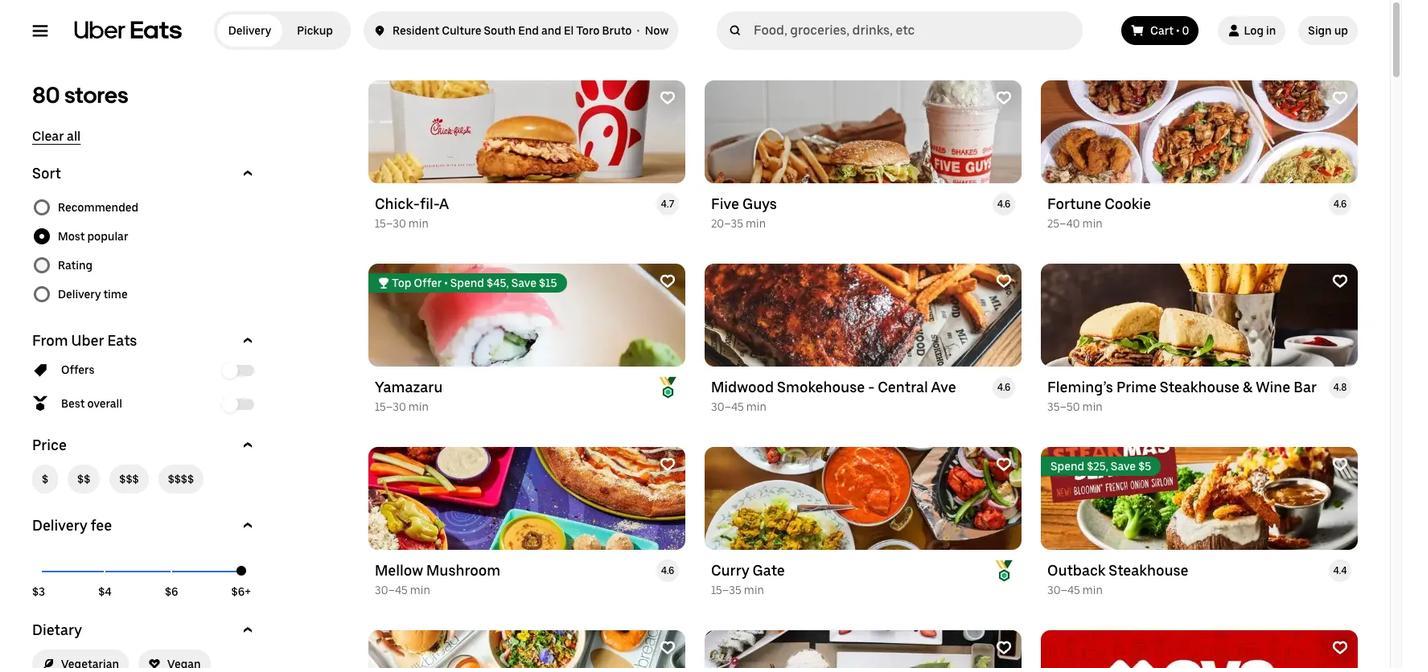 Task type: vqa. For each thing, say whether or not it's contained in the screenshot.
DELIVERY in the option group
yes



Task type: describe. For each thing, give the bounding box(es) containing it.
80
[[32, 81, 60, 109]]

toro
[[576, 24, 600, 37]]

end
[[518, 24, 539, 37]]

best overall
[[61, 397, 122, 410]]

delivery for delivery time
[[58, 288, 101, 301]]

dietary button
[[32, 621, 257, 640]]

$$$$ button
[[158, 465, 204, 494]]

overall
[[87, 397, 122, 410]]

delivery for delivery
[[228, 24, 271, 37]]

$$
[[77, 473, 90, 486]]

uber
[[71, 332, 104, 349]]

eats
[[107, 332, 137, 349]]

2 • from the left
[[1176, 24, 1180, 37]]

option group containing recommended
[[32, 193, 257, 309]]

all
[[67, 129, 81, 144]]

culture
[[442, 24, 481, 37]]

$$$
[[119, 473, 139, 486]]

80 stores
[[32, 81, 128, 109]]

now
[[645, 24, 669, 37]]

0
[[1182, 24, 1189, 37]]

1 • from the left
[[637, 24, 640, 37]]

sort
[[32, 165, 61, 182]]

$
[[42, 473, 48, 486]]

sign up
[[1308, 24, 1348, 37]]

$$ button
[[68, 465, 100, 494]]

rating
[[58, 259, 93, 272]]

$3
[[32, 586, 45, 598]]

el
[[564, 24, 574, 37]]

south
[[484, 24, 516, 37]]

Pickup radio
[[282, 14, 348, 47]]

offers
[[61, 364, 95, 376]]

log
[[1244, 24, 1264, 37]]

price
[[32, 437, 67, 454]]

stores
[[64, 81, 128, 109]]

Delivery radio
[[217, 14, 282, 47]]

price button
[[32, 436, 257, 455]]

bruto
[[602, 24, 632, 37]]



Task type: locate. For each thing, give the bounding box(es) containing it.
sign up link
[[1299, 16, 1358, 45]]

1 horizontal spatial •
[[1176, 24, 1180, 37]]

from
[[32, 332, 68, 349]]

delivery left fee
[[32, 517, 87, 534]]

add to favorites image
[[660, 90, 676, 106], [996, 90, 1012, 106], [1332, 90, 1348, 106], [660, 273, 676, 290], [996, 273, 1012, 290], [660, 457, 676, 473], [660, 640, 676, 656], [996, 640, 1012, 656], [1332, 640, 1348, 656]]

clear
[[32, 129, 64, 144]]

delivery inside option group
[[58, 288, 101, 301]]

$4
[[98, 586, 112, 598]]

$6
[[165, 586, 178, 598]]

clear all button
[[32, 129, 81, 145]]

most popular
[[58, 230, 128, 243]]

1 vertical spatial delivery
[[58, 288, 101, 301]]

Food, groceries, drinks, etc text field
[[754, 23, 1076, 39]]

deliver to image
[[373, 21, 386, 40]]

sign
[[1308, 24, 1332, 37]]

$ button
[[32, 465, 58, 494]]

cart • 0
[[1150, 24, 1189, 37]]

delivery left pickup
[[228, 24, 271, 37]]

delivery down rating
[[58, 288, 101, 301]]

from uber eats
[[32, 332, 137, 349]]

resident
[[393, 24, 439, 37]]

uber eats home image
[[74, 21, 182, 40]]

most
[[58, 230, 85, 243]]

clear all
[[32, 129, 81, 144]]

delivery fee button
[[32, 516, 257, 536]]

• left 0
[[1176, 24, 1180, 37]]

resident culture south end and el toro bruto • now
[[393, 24, 669, 37]]

• left now
[[637, 24, 640, 37]]

0 horizontal spatial •
[[637, 24, 640, 37]]

time
[[103, 288, 128, 301]]

$$$$
[[168, 473, 194, 486]]

delivery for delivery fee
[[32, 517, 87, 534]]

cart
[[1150, 24, 1174, 37]]

up
[[1334, 24, 1348, 37]]

$6+
[[231, 586, 251, 598]]

option group
[[32, 193, 257, 309]]

in
[[1266, 24, 1276, 37]]

$$$ button
[[110, 465, 149, 494]]

recommended
[[58, 201, 139, 214]]

dietary
[[32, 622, 82, 639]]

and
[[541, 24, 561, 37]]

add to favorites image
[[1332, 273, 1348, 290], [996, 457, 1012, 473], [1332, 457, 1348, 473]]

fee
[[91, 517, 112, 534]]

2 vertical spatial delivery
[[32, 517, 87, 534]]

log in
[[1244, 24, 1276, 37]]

from uber eats button
[[32, 331, 257, 351]]

best
[[61, 397, 85, 410]]

delivery inside option
[[228, 24, 271, 37]]

delivery inside button
[[32, 517, 87, 534]]

log in link
[[1218, 16, 1286, 45]]

pickup
[[297, 24, 333, 37]]

delivery
[[228, 24, 271, 37], [58, 288, 101, 301], [32, 517, 87, 534]]

sort button
[[32, 164, 257, 183]]

popular
[[87, 230, 128, 243]]

delivery time
[[58, 288, 128, 301]]

delivery fee
[[32, 517, 112, 534]]

0 vertical spatial delivery
[[228, 24, 271, 37]]

main navigation menu image
[[32, 23, 48, 39]]

•
[[637, 24, 640, 37], [1176, 24, 1180, 37]]



